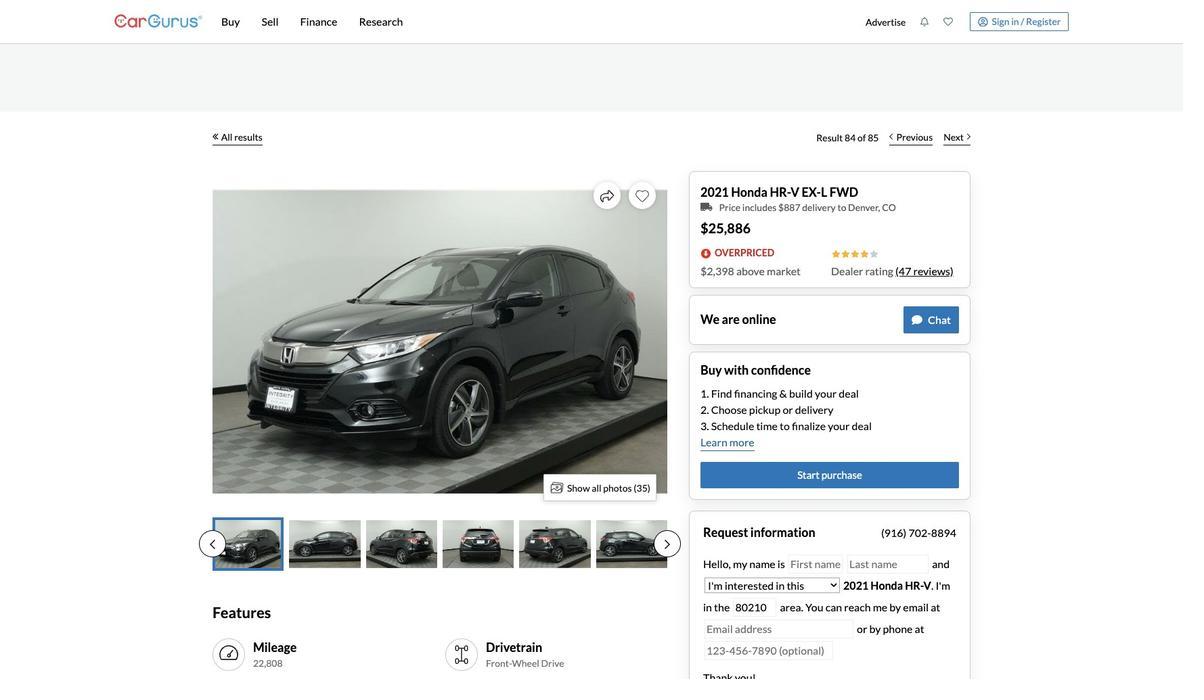 Task type: locate. For each thing, give the bounding box(es) containing it.
0 horizontal spatial v
[[791, 185, 800, 200]]

sign in / register link
[[970, 12, 1069, 31]]

learn more link
[[701, 435, 755, 452]]

0 vertical spatial at
[[931, 601, 941, 614]]

view vehicle photo 4 image
[[443, 518, 514, 571]]

0 vertical spatial your
[[815, 387, 837, 400]]

user icon image
[[979, 17, 989, 27]]

1 horizontal spatial 2021
[[844, 580, 869, 592]]

v for 2021 honda hr-v ex-l fwd
[[791, 185, 800, 200]]

buy left 'sell'
[[221, 15, 240, 28]]

2021
[[701, 185, 729, 200], [844, 580, 869, 592]]

0 horizontal spatial hr-
[[770, 185, 791, 200]]

1 vertical spatial to
[[780, 420, 790, 433]]

area.
[[780, 601, 804, 614]]

1 vertical spatial delivery
[[795, 404, 834, 417]]

denver,
[[848, 201, 881, 213]]

name
[[750, 558, 776, 571]]

next
[[944, 131, 964, 143]]

drivetrain front-wheel drive
[[486, 641, 564, 669]]

2021 honda hr-v ex-l fwd
[[701, 185, 859, 200]]

show all photos (35)
[[567, 482, 651, 494]]

by right me
[[890, 601, 901, 614]]

buy
[[221, 15, 240, 28], [701, 363, 722, 378]]

delivery up finalize on the bottom of the page
[[795, 404, 834, 417]]

0 vertical spatial buy
[[221, 15, 240, 28]]

sell button
[[251, 0, 289, 43]]

by down me
[[870, 623, 881, 636]]

1 horizontal spatial honda
[[871, 580, 903, 592]]

dealer
[[831, 264, 864, 277]]

finance
[[300, 15, 337, 28]]

by
[[890, 601, 901, 614], [870, 623, 881, 636]]

2021 up truck moving icon
[[701, 185, 729, 200]]

your right build
[[815, 387, 837, 400]]

the
[[714, 601, 730, 614]]

research
[[359, 15, 403, 28]]

drive
[[541, 658, 564, 669]]

85
[[868, 132, 879, 143]]

0 horizontal spatial buy
[[221, 15, 240, 28]]

Email address email field
[[705, 620, 854, 639]]

hr-
[[770, 185, 791, 200], [905, 580, 924, 592]]

fwd
[[830, 185, 859, 200]]

honda down last name field
[[871, 580, 903, 592]]

0 horizontal spatial 2021
[[701, 185, 729, 200]]

find
[[711, 387, 732, 400]]

1 vertical spatial v
[[924, 580, 932, 592]]

choose
[[711, 404, 747, 417]]

information
[[751, 526, 816, 540]]

1 horizontal spatial buy
[[701, 363, 722, 378]]

prev page image
[[210, 540, 215, 550]]

hr- left .
[[905, 580, 924, 592]]

menu containing sign in / register
[[859, 3, 1069, 41]]

and
[[930, 558, 950, 571]]

0 vertical spatial or
[[783, 404, 793, 417]]

buy inside dropdown button
[[221, 15, 240, 28]]

learn
[[701, 436, 728, 449]]

$887
[[779, 201, 801, 213]]

2021 honda hr-v
[[844, 580, 932, 592]]

previous link
[[885, 123, 939, 152]]

1 horizontal spatial or
[[857, 623, 868, 636]]

0 horizontal spatial at
[[915, 623, 925, 636]]

1 vertical spatial at
[[915, 623, 925, 636]]

1 vertical spatial honda
[[871, 580, 903, 592]]

honda up includes
[[731, 185, 768, 200]]

1 vertical spatial or
[[857, 623, 868, 636]]

0 vertical spatial 2021
[[701, 185, 729, 200]]

or down &
[[783, 404, 793, 417]]

delivery
[[803, 201, 836, 213], [795, 404, 834, 417]]

or down area. you can reach me by email at
[[857, 623, 868, 636]]

0 horizontal spatial or
[[783, 404, 793, 417]]

1 vertical spatial in
[[704, 601, 712, 614]]

show all photos (35) link
[[544, 475, 657, 502]]

financing
[[735, 387, 778, 400]]

1 horizontal spatial hr-
[[905, 580, 924, 592]]

hr- for 2021 honda hr-v
[[905, 580, 924, 592]]

l
[[821, 185, 828, 200]]

chevron double left image
[[213, 133, 219, 140]]

research button
[[348, 0, 414, 43]]

v up $887
[[791, 185, 800, 200]]

view vehicle photo 5 image
[[520, 518, 591, 571]]

0 horizontal spatial honda
[[731, 185, 768, 200]]

0 horizontal spatial in
[[704, 601, 712, 614]]

your right finalize on the bottom of the page
[[828, 420, 850, 433]]

0 vertical spatial deal
[[839, 387, 859, 400]]

market
[[767, 264, 801, 277]]

1 horizontal spatial v
[[924, 580, 932, 592]]

0 horizontal spatial to
[[780, 420, 790, 433]]

start purchase button
[[701, 463, 959, 489]]

cargurus logo homepage link link
[[114, 2, 202, 41]]

in left the
[[704, 601, 712, 614]]

ex-
[[802, 185, 821, 200]]

chat
[[928, 313, 951, 326]]

chevron left image
[[890, 133, 893, 140]]

at right phone at the bottom right of the page
[[915, 623, 925, 636]]

buy for buy with confidence
[[701, 363, 722, 378]]

v left i'm
[[924, 580, 932, 592]]

2021 up reach
[[844, 580, 869, 592]]

(47
[[896, 264, 912, 277]]

honda
[[731, 185, 768, 200], [871, 580, 903, 592]]

delivery down l
[[803, 201, 836, 213]]

schedule
[[711, 420, 755, 433]]

deal
[[839, 387, 859, 400], [852, 420, 872, 433]]

my
[[733, 558, 748, 571]]

your
[[815, 387, 837, 400], [828, 420, 850, 433]]

1 horizontal spatial in
[[1012, 15, 1019, 27]]

1 horizontal spatial at
[[931, 601, 941, 614]]

at
[[931, 601, 941, 614], [915, 623, 925, 636]]

buy button
[[211, 0, 251, 43]]

deal right finalize on the bottom of the page
[[852, 420, 872, 433]]

0 vertical spatial honda
[[731, 185, 768, 200]]

tab list
[[199, 518, 681, 571]]

v for 2021 honda hr-v
[[924, 580, 932, 592]]

v
[[791, 185, 800, 200], [924, 580, 932, 592]]

0 vertical spatial hr-
[[770, 185, 791, 200]]

all results link
[[213, 123, 263, 152]]

or
[[783, 404, 793, 417], [857, 623, 868, 636]]

0 vertical spatial v
[[791, 185, 800, 200]]

finalize
[[792, 420, 826, 433]]

request
[[704, 526, 748, 540]]

buy left the with
[[701, 363, 722, 378]]

deal right build
[[839, 387, 859, 400]]

can
[[826, 601, 842, 614]]

to down fwd
[[838, 201, 847, 213]]

0 horizontal spatial by
[[870, 623, 881, 636]]

all
[[221, 131, 233, 143]]

in left /
[[1012, 15, 1019, 27]]

overpriced
[[715, 247, 775, 259]]

reviews)
[[914, 264, 954, 277]]

1 vertical spatial 2021
[[844, 580, 869, 592]]

0 vertical spatial to
[[838, 201, 847, 213]]

hr- up $887
[[770, 185, 791, 200]]

menu bar
[[202, 0, 859, 43]]

sign
[[992, 15, 1010, 27]]

1 vertical spatial hr-
[[905, 580, 924, 592]]

to inside find financing & build your deal choose pickup or delivery schedule time to finalize your deal learn more
[[780, 420, 790, 433]]

dealer rating (47 reviews)
[[831, 264, 954, 277]]

1 vertical spatial buy
[[701, 363, 722, 378]]

phone
[[883, 623, 913, 636]]

menu
[[859, 3, 1069, 41]]

. i'm in the
[[704, 580, 951, 614]]

22,808
[[253, 658, 283, 669]]

2021 for 2021 honda hr-v ex-l fwd
[[701, 185, 729, 200]]

0 vertical spatial by
[[890, 601, 901, 614]]

chevron right image
[[968, 133, 971, 140]]

1 horizontal spatial by
[[890, 601, 901, 614]]

to right time on the right bottom
[[780, 420, 790, 433]]

at right email in the right bottom of the page
[[931, 601, 941, 614]]

all results
[[221, 131, 263, 143]]

reach
[[845, 601, 871, 614]]

2021 for 2021 honda hr-v
[[844, 580, 869, 592]]

pickup
[[749, 404, 781, 417]]

1 horizontal spatial to
[[838, 201, 847, 213]]

0 vertical spatial in
[[1012, 15, 1019, 27]]



Task type: describe. For each thing, give the bounding box(es) containing it.
84
[[845, 132, 856, 143]]

rating
[[866, 264, 894, 277]]

1 vertical spatial by
[[870, 623, 881, 636]]

truck moving image
[[701, 203, 713, 212]]

with
[[725, 363, 749, 378]]

purchase
[[822, 469, 863, 482]]

/
[[1021, 15, 1025, 27]]

price includes $887 delivery to denver, co
[[719, 201, 897, 213]]

sell
[[262, 15, 279, 28]]

area. you can reach me by email at
[[778, 601, 941, 614]]

next page image
[[665, 540, 670, 550]]

or inside find financing & build your deal choose pickup or delivery schedule time to finalize your deal learn more
[[783, 404, 793, 417]]

buy with confidence
[[701, 363, 811, 378]]

all
[[592, 482, 602, 494]]

result
[[817, 132, 843, 143]]

or by phone at
[[857, 623, 925, 636]]

previous
[[897, 131, 933, 143]]

buy for buy
[[221, 15, 240, 28]]

vehicle full photo image
[[213, 171, 668, 513]]

honda for 2021 honda hr-v ex-l fwd
[[731, 185, 768, 200]]

Phone (optional) telephone field
[[705, 642, 834, 661]]

comment image
[[912, 315, 923, 325]]

Last name field
[[848, 555, 929, 574]]

front-
[[486, 658, 512, 669]]

result 84 of 85
[[817, 132, 879, 143]]

wheel
[[512, 658, 540, 669]]

chat button
[[904, 306, 959, 334]]

more
[[730, 436, 755, 449]]

mileage
[[253, 641, 297, 656]]

view vehicle photo 6 image
[[596, 518, 668, 571]]

1 vertical spatial your
[[828, 420, 850, 433]]

First name field
[[789, 555, 843, 574]]

in inside the . i'm in the
[[704, 601, 712, 614]]

drivetrain
[[486, 641, 543, 656]]

you
[[806, 601, 824, 614]]

hello,
[[704, 558, 731, 571]]

open notifications image
[[920, 17, 930, 26]]

Zip code field
[[734, 599, 777, 618]]

co
[[882, 201, 897, 213]]

menu bar containing buy
[[202, 0, 859, 43]]

$2,398
[[701, 264, 735, 277]]

results
[[234, 131, 263, 143]]

show
[[567, 482, 590, 494]]

(916)
[[882, 527, 907, 540]]

we
[[701, 312, 720, 327]]

sign in / register menu item
[[961, 12, 1069, 31]]

build
[[789, 387, 813, 400]]

online
[[742, 312, 776, 327]]

mileage image
[[218, 645, 240, 666]]

above
[[737, 264, 765, 277]]

share image
[[601, 189, 614, 203]]

$2,398 above market
[[701, 264, 801, 277]]

cargurus logo homepage link image
[[114, 2, 202, 41]]

i'm
[[936, 580, 951, 592]]

we are online
[[701, 312, 776, 327]]

next link
[[939, 123, 976, 152]]

(47 reviews) button
[[896, 263, 954, 279]]

sign in / register
[[992, 15, 1061, 27]]

0 vertical spatial delivery
[[803, 201, 836, 213]]

find financing & build your deal choose pickup or delivery schedule time to finalize your deal learn more
[[701, 387, 872, 449]]

start purchase
[[798, 469, 863, 482]]

advertise link
[[859, 3, 913, 41]]

email
[[903, 601, 929, 614]]

is
[[778, 558, 785, 571]]

view vehicle photo 3 image
[[366, 518, 437, 571]]

$25,886
[[701, 220, 751, 236]]

saved cars image
[[944, 17, 954, 26]]

finance button
[[289, 0, 348, 43]]

request information
[[704, 526, 816, 540]]

702-
[[909, 527, 932, 540]]

advertise
[[866, 16, 906, 27]]

drivetrain image
[[451, 645, 473, 666]]

photos
[[603, 482, 632, 494]]

hr- for 2021 honda hr-v ex-l fwd
[[770, 185, 791, 200]]

delivery inside find financing & build your deal choose pickup or delivery schedule time to finalize your deal learn more
[[795, 404, 834, 417]]

are
[[722, 312, 740, 327]]

mileage 22,808
[[253, 641, 297, 669]]

register
[[1027, 15, 1061, 27]]

1 vertical spatial deal
[[852, 420, 872, 433]]

.
[[932, 580, 934, 592]]

confidence
[[751, 363, 811, 378]]

view vehicle photo 2 image
[[289, 518, 361, 571]]

price
[[719, 201, 741, 213]]

start
[[798, 469, 820, 482]]

hello, my name is
[[704, 558, 787, 571]]

(916) 702-8894
[[882, 527, 957, 540]]

in inside menu item
[[1012, 15, 1019, 27]]

&
[[780, 387, 787, 400]]

includes
[[743, 201, 777, 213]]

view vehicle photo 1 image
[[213, 518, 284, 571]]

me
[[873, 601, 888, 614]]

features
[[213, 604, 271, 622]]

of
[[858, 132, 866, 143]]

honda for 2021 honda hr-v
[[871, 580, 903, 592]]

8894
[[932, 527, 957, 540]]



Task type: vqa. For each thing, say whether or not it's contained in the screenshot.
the Retrieve your offer. link
no



